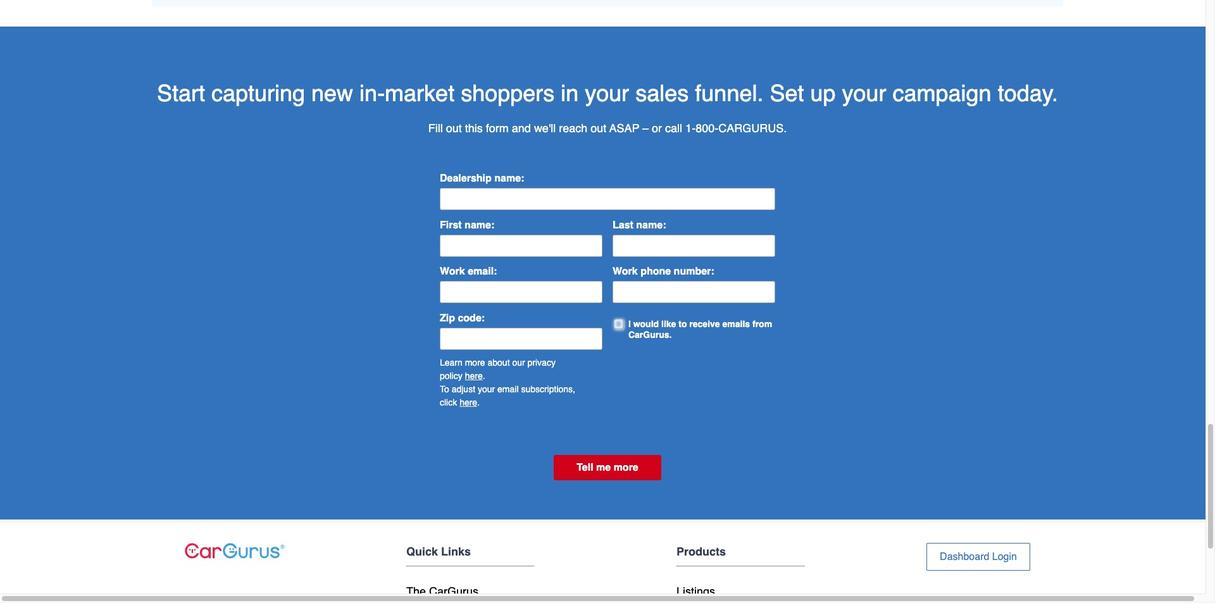Task type: describe. For each thing, give the bounding box(es) containing it.
fill
[[428, 122, 443, 135]]

adjust
[[452, 384, 475, 394]]

form
[[486, 122, 509, 135]]

links
[[441, 545, 471, 559]]

first
[[440, 220, 462, 231]]

up
[[811, 81, 836, 107]]

to
[[679, 319, 687, 329]]

dashboard login button
[[927, 543, 1031, 571]]

the cargurus advantage
[[406, 585, 479, 603]]

market
[[385, 81, 455, 107]]

me
[[596, 462, 611, 473]]

cargurus logo link
[[185, 543, 285, 559]]

i would like to receive emails from cargurus.
[[629, 319, 772, 340]]

name: for dealership name:
[[495, 173, 524, 184]]

listings
[[677, 585, 715, 598]]

dashboard login
[[940, 552, 1017, 563]]

tell
[[577, 462, 594, 473]]

this
[[465, 122, 483, 135]]

work email:
[[440, 266, 497, 278]]

first name:
[[440, 220, 495, 231]]

call
[[665, 122, 682, 135]]

–
[[643, 122, 649, 135]]

Work phone number: telephone field
[[613, 281, 775, 303]]

1 vertical spatial here link
[[460, 397, 477, 408]]

in-
[[360, 81, 385, 107]]

0 vertical spatial here link
[[465, 371, 483, 381]]

here for here . to adjust your email subscriptions, click
[[465, 371, 483, 381]]

policy
[[440, 371, 463, 381]]

from
[[753, 319, 772, 329]]

dealership name:
[[440, 173, 524, 184]]

cargurus.
[[719, 122, 787, 135]]

cargurus logo image
[[185, 543, 285, 559]]

2 horizontal spatial your
[[842, 81, 887, 107]]

shoppers
[[461, 81, 555, 107]]

last name:
[[613, 220, 666, 231]]

1 out from the left
[[446, 122, 462, 135]]

in
[[561, 81, 579, 107]]

First name: text field
[[440, 235, 603, 257]]

login
[[992, 552, 1017, 563]]

would
[[633, 319, 659, 329]]

today.
[[998, 81, 1058, 107]]

or
[[652, 122, 662, 135]]

tell me more
[[577, 462, 639, 473]]

learn more about our privacy policy
[[440, 358, 556, 381]]

about
[[488, 358, 510, 368]]

advantage
[[406, 602, 461, 603]]

Zip code: text field
[[440, 328, 603, 350]]

. for here . to adjust your email subscriptions, click
[[483, 371, 485, 381]]

2 out from the left
[[591, 122, 607, 135]]

fill out this form and we'll reach out asap – or call 1-800-cargurus.
[[428, 122, 787, 135]]

capturing
[[211, 81, 305, 107]]

to
[[440, 384, 449, 394]]



Task type: vqa. For each thing, say whether or not it's contained in the screenshot.
LIKELY
no



Task type: locate. For each thing, give the bounding box(es) containing it.
work for work phone number:
[[613, 266, 638, 278]]

start
[[157, 81, 205, 107]]

0 horizontal spatial work
[[440, 266, 465, 278]]

1 vertical spatial .
[[477, 397, 480, 408]]

out right fill
[[446, 122, 462, 135]]

number:
[[674, 266, 714, 278]]

1 horizontal spatial work
[[613, 266, 638, 278]]

name: for first name:
[[465, 220, 495, 231]]

work
[[440, 266, 465, 278], [613, 266, 638, 278]]

we'll
[[534, 122, 556, 135]]

here up adjust
[[465, 371, 483, 381]]

work left 'email:'
[[440, 266, 465, 278]]

more right me
[[614, 462, 639, 473]]

0 horizontal spatial .
[[477, 397, 480, 408]]

0 vertical spatial .
[[483, 371, 485, 381]]

sales
[[636, 81, 689, 107]]

the
[[406, 585, 426, 598]]

here link up adjust
[[465, 371, 483, 381]]

emails
[[723, 319, 750, 329]]

more
[[465, 358, 485, 368], [614, 462, 639, 473]]

email
[[498, 384, 519, 394]]

Dealership name: text field
[[440, 188, 775, 210]]

.
[[483, 371, 485, 381], [477, 397, 480, 408]]

0 horizontal spatial out
[[446, 122, 462, 135]]

1 vertical spatial more
[[614, 462, 639, 473]]

code:
[[458, 313, 485, 324]]

work for work email:
[[440, 266, 465, 278]]

more left about
[[465, 358, 485, 368]]

1-
[[686, 122, 696, 135]]

1 vertical spatial here
[[460, 397, 477, 408]]

work phone number:
[[613, 266, 714, 278]]

your
[[585, 81, 629, 107], [842, 81, 887, 107], [478, 384, 495, 394]]

campaign
[[893, 81, 992, 107]]

Last name: text field
[[613, 235, 775, 257]]

here link down adjust
[[460, 397, 477, 408]]

2 work from the left
[[613, 266, 638, 278]]

dashboard
[[940, 552, 990, 563]]

funnel.
[[695, 81, 764, 107]]

dealership
[[440, 173, 492, 184]]

1 horizontal spatial out
[[591, 122, 607, 135]]

work left phone at the right
[[613, 266, 638, 278]]

products
[[677, 545, 726, 559]]

0 vertical spatial more
[[465, 358, 485, 368]]

receive
[[690, 319, 720, 329]]

1 horizontal spatial more
[[614, 462, 639, 473]]

reach
[[559, 122, 588, 135]]

here down adjust
[[460, 397, 477, 408]]

here link
[[465, 371, 483, 381], [460, 397, 477, 408]]

. inside here . to adjust your email subscriptions, click
[[483, 371, 485, 381]]

here inside here . to adjust your email subscriptions, click
[[465, 371, 483, 381]]

out right reach
[[591, 122, 607, 135]]

name: for last name:
[[636, 220, 666, 231]]

your up here .
[[478, 384, 495, 394]]

last
[[613, 220, 634, 231]]

0 horizontal spatial your
[[478, 384, 495, 394]]

email:
[[468, 266, 497, 278]]

name: right dealership
[[495, 173, 524, 184]]

click
[[440, 397, 457, 408]]

your right the up
[[842, 81, 887, 107]]

start capturing new in-market shoppers in your sales funnel. set up your campaign today.
[[157, 81, 1058, 107]]

your up the fill out this form and we'll reach out asap – or call 1-800-cargurus.
[[585, 81, 629, 107]]

quick
[[406, 545, 438, 559]]

our
[[512, 358, 525, 368]]

0 vertical spatial here
[[465, 371, 483, 381]]

800-
[[696, 122, 719, 135]]

name:
[[495, 173, 524, 184], [465, 220, 495, 231], [636, 220, 666, 231]]

here
[[465, 371, 483, 381], [460, 397, 477, 408]]

learn
[[440, 358, 463, 368]]

zip code:
[[440, 313, 485, 324]]

here . to adjust your email subscriptions, click
[[440, 371, 575, 408]]

out
[[446, 122, 462, 135], [591, 122, 607, 135]]

1 work from the left
[[440, 266, 465, 278]]

subscriptions,
[[521, 384, 575, 394]]

name: right last
[[636, 220, 666, 231]]

zip
[[440, 313, 455, 324]]

. for here .
[[477, 397, 480, 408]]

your inside here . to adjust your email subscriptions, click
[[478, 384, 495, 394]]

set
[[770, 81, 804, 107]]

new
[[311, 81, 353, 107]]

here .
[[460, 397, 480, 408]]

name: right first
[[465, 220, 495, 231]]

like
[[662, 319, 676, 329]]

0 horizontal spatial more
[[465, 358, 485, 368]]

more inside learn more about our privacy policy
[[465, 358, 485, 368]]

Work email: email field
[[440, 281, 603, 303]]

and
[[512, 122, 531, 135]]

listings link
[[677, 585, 715, 598]]

asap
[[610, 122, 640, 135]]

more inside button
[[614, 462, 639, 473]]

privacy
[[528, 358, 556, 368]]

here for here .
[[460, 397, 477, 408]]

quick links
[[406, 545, 471, 559]]

phone
[[641, 266, 671, 278]]

the cargurus advantage link
[[406, 585, 479, 603]]

1 horizontal spatial your
[[585, 81, 629, 107]]

i
[[629, 319, 631, 329]]

tell me more button
[[554, 455, 661, 480]]

1 horizontal spatial .
[[483, 371, 485, 381]]

cargurus
[[429, 585, 479, 598]]

cargurus.
[[629, 330, 672, 340]]

I would like to receive emails from CarGurus. checkbox
[[615, 319, 623, 327]]



